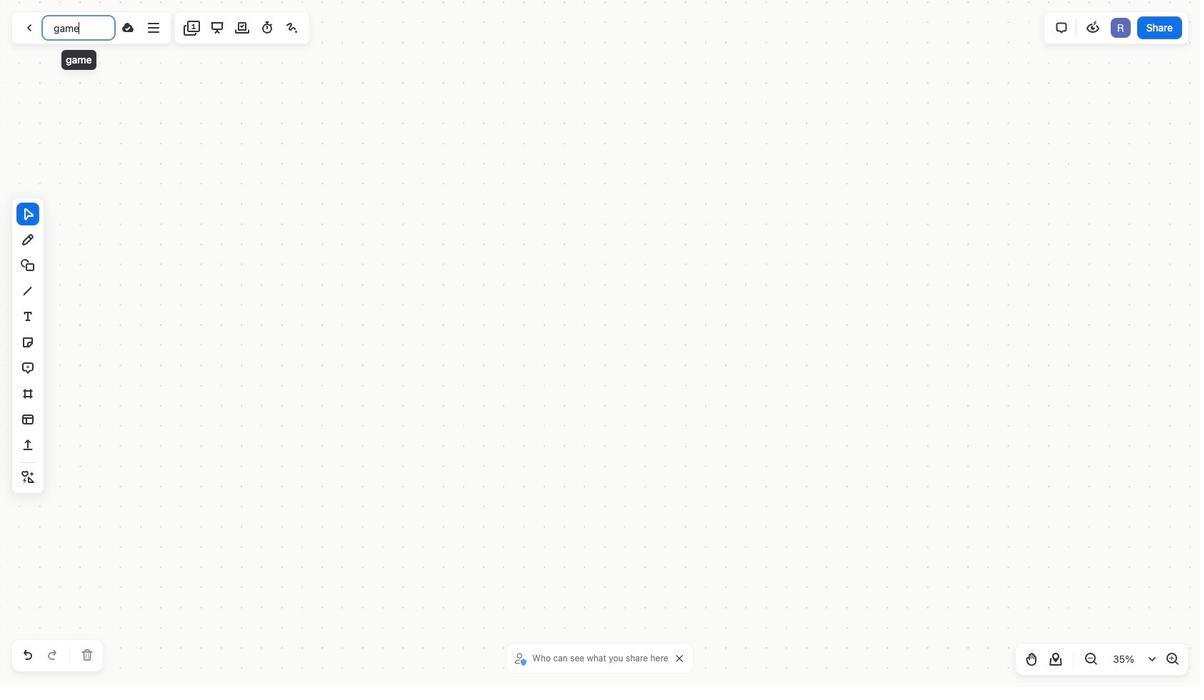 Task type: locate. For each thing, give the bounding box(es) containing it.
mini map image
[[1047, 652, 1064, 669]]

tooltip
[[60, 40, 98, 71]]

zoom in image
[[1164, 652, 1181, 669]]

vote3634634 image
[[234, 19, 251, 36]]

timer image
[[259, 19, 276, 36]]

more options image
[[145, 19, 162, 36]]

dashboard image
[[21, 19, 38, 36]]



Task type: describe. For each thing, give the bounding box(es) containing it.
pages image
[[183, 19, 200, 36]]

ruby anderson list item
[[1109, 16, 1132, 39]]

Document name text field
[[43, 16, 114, 39]]

undo image
[[19, 648, 36, 665]]

laser image
[[284, 19, 301, 36]]

close image
[[676, 656, 683, 663]]

presentation image
[[208, 19, 226, 36]]

zoom out image
[[1082, 652, 1099, 669]]

comment panel image
[[1053, 19, 1070, 36]]



Task type: vqa. For each thing, say whether or not it's contained in the screenshot.
Dashboard image
yes



